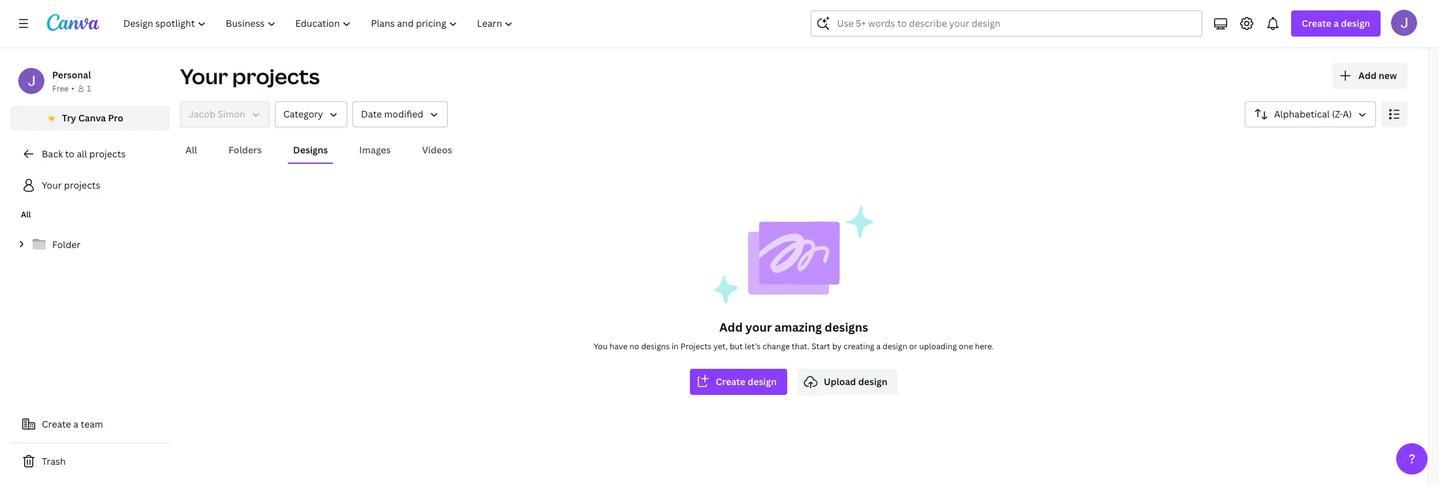 Task type: describe. For each thing, give the bounding box(es) containing it.
creating
[[844, 341, 875, 352]]

back
[[42, 148, 63, 160]]

Category button
[[275, 101, 347, 127]]

jacob simon
[[189, 108, 245, 120]]

yet,
[[714, 341, 728, 352]]

free •
[[52, 83, 74, 94]]

folder link
[[10, 231, 170, 259]]

your
[[746, 319, 772, 335]]

upload design button
[[798, 369, 898, 395]]

personal
[[52, 69, 91, 81]]

team
[[81, 418, 103, 430]]

folder
[[52, 238, 81, 251]]

2 vertical spatial projects
[[64, 179, 100, 191]]

design right the upload
[[859, 376, 888, 388]]

folders
[[229, 144, 262, 156]]

folders button
[[223, 138, 267, 163]]

alphabetical
[[1275, 108, 1330, 120]]

create a design button
[[1292, 10, 1381, 37]]

create design button
[[690, 369, 788, 395]]

add new
[[1359, 69, 1398, 82]]

upload design
[[824, 376, 888, 388]]

images
[[359, 144, 391, 156]]

designs
[[293, 144, 328, 156]]

Search search field
[[837, 11, 1177, 36]]

Owner button
[[180, 101, 270, 127]]

one
[[959, 341, 973, 352]]

your projects link
[[10, 172, 170, 199]]

trash
[[42, 455, 66, 468]]

0 vertical spatial designs
[[825, 319, 869, 335]]

1 vertical spatial projects
[[89, 148, 126, 160]]

design inside dropdown button
[[1342, 17, 1371, 29]]

a for design
[[1334, 17, 1339, 29]]

simon
[[218, 108, 245, 120]]

have
[[610, 341, 628, 352]]

create a team
[[42, 418, 103, 430]]

1
[[87, 83, 91, 94]]

all inside all 'button'
[[185, 144, 197, 156]]

a inside add your amazing designs you have no designs in projects yet, but let's change that. start by creating a design or uploading one here.
[[877, 341, 881, 352]]

back to all projects
[[42, 148, 126, 160]]

let's
[[745, 341, 761, 352]]

modified
[[384, 108, 424, 120]]

back to all projects link
[[10, 141, 170, 167]]

to
[[65, 148, 74, 160]]

designs button
[[288, 138, 333, 163]]

create a team button
[[10, 411, 170, 438]]

upload
[[824, 376, 856, 388]]

but
[[730, 341, 743, 352]]

Date modified button
[[353, 101, 448, 127]]

create for create a team
[[42, 418, 71, 430]]

videos
[[422, 144, 452, 156]]

no
[[630, 341, 639, 352]]

jacob simon image
[[1392, 10, 1418, 36]]

design inside add your amazing designs you have no designs in projects yet, but let's change that. start by creating a design or uploading one here.
[[883, 341, 908, 352]]

videos button
[[417, 138, 458, 163]]

create design
[[716, 376, 777, 388]]

by
[[833, 341, 842, 352]]



Task type: locate. For each thing, give the bounding box(es) containing it.
add for new
[[1359, 69, 1377, 82]]

design left jacob simon image
[[1342, 17, 1371, 29]]

projects right all
[[89, 148, 126, 160]]

a left team
[[73, 418, 78, 430]]

add inside 'dropdown button'
[[1359, 69, 1377, 82]]

your projects down 'to'
[[42, 179, 100, 191]]

add
[[1359, 69, 1377, 82], [720, 319, 743, 335]]

design left or
[[883, 341, 908, 352]]

add your amazing designs you have no designs in projects yet, but let's change that. start by creating a design or uploading one here.
[[594, 319, 994, 352]]

your projects
[[180, 62, 320, 90], [42, 179, 100, 191]]

pro
[[108, 112, 123, 124]]

design
[[1342, 17, 1371, 29], [883, 341, 908, 352], [748, 376, 777, 388], [859, 376, 888, 388]]

2 horizontal spatial create
[[1302, 17, 1332, 29]]

create for create design
[[716, 376, 746, 388]]

your projects up simon
[[180, 62, 320, 90]]

add inside add your amazing designs you have no designs in projects yet, but let's change that. start by creating a design or uploading one here.
[[720, 319, 743, 335]]

jacob
[[189, 108, 215, 120]]

projects
[[232, 62, 320, 90], [89, 148, 126, 160], [64, 179, 100, 191]]

0 horizontal spatial your
[[42, 179, 62, 191]]

canva
[[78, 112, 106, 124]]

a up add new 'dropdown button'
[[1334, 17, 1339, 29]]

create
[[1302, 17, 1332, 29], [716, 376, 746, 388], [42, 418, 71, 430]]

projects up category
[[232, 62, 320, 90]]

designs up by
[[825, 319, 869, 335]]

1 horizontal spatial your
[[180, 62, 228, 90]]

here.
[[975, 341, 994, 352]]

1 horizontal spatial add
[[1359, 69, 1377, 82]]

0 horizontal spatial add
[[720, 319, 743, 335]]

date
[[361, 108, 382, 120]]

all
[[185, 144, 197, 156], [21, 209, 31, 220]]

a for team
[[73, 418, 78, 430]]

2 vertical spatial create
[[42, 418, 71, 430]]

1 horizontal spatial create
[[716, 376, 746, 388]]

None search field
[[811, 10, 1203, 37]]

add new button
[[1333, 63, 1408, 89]]

0 horizontal spatial a
[[73, 418, 78, 430]]

create for create a design
[[1302, 17, 1332, 29]]

projects down all
[[64, 179, 100, 191]]

a inside button
[[73, 418, 78, 430]]

1 horizontal spatial your projects
[[180, 62, 320, 90]]

a
[[1334, 17, 1339, 29], [877, 341, 881, 352], [73, 418, 78, 430]]

0 horizontal spatial all
[[21, 209, 31, 220]]

0 vertical spatial create
[[1302, 17, 1332, 29]]

0 horizontal spatial your projects
[[42, 179, 100, 191]]

2 horizontal spatial a
[[1334, 17, 1339, 29]]

all
[[77, 148, 87, 160]]

Sort by button
[[1245, 101, 1377, 127]]

0 vertical spatial your
[[180, 62, 228, 90]]

your down back
[[42, 179, 62, 191]]

your
[[180, 62, 228, 90], [42, 179, 62, 191]]

trash link
[[10, 449, 170, 475]]

0 horizontal spatial create
[[42, 418, 71, 430]]

amazing
[[775, 319, 822, 335]]

1 vertical spatial designs
[[641, 341, 670, 352]]

(z-
[[1333, 108, 1343, 120]]

try
[[62, 112, 76, 124]]

add up but
[[720, 319, 743, 335]]

0 vertical spatial your projects
[[180, 62, 320, 90]]

start
[[812, 341, 831, 352]]

a)
[[1343, 108, 1353, 120]]

or
[[910, 341, 918, 352]]

add for your
[[720, 319, 743, 335]]

change
[[763, 341, 790, 352]]

1 horizontal spatial a
[[877, 341, 881, 352]]

uploading
[[920, 341, 957, 352]]

new
[[1379, 69, 1398, 82]]

designs left in
[[641, 341, 670, 352]]

top level navigation element
[[115, 10, 525, 37]]

a inside dropdown button
[[1334, 17, 1339, 29]]

you
[[594, 341, 608, 352]]

create a design
[[1302, 17, 1371, 29]]

free
[[52, 83, 69, 94]]

your up the jacob
[[180, 62, 228, 90]]

•
[[71, 83, 74, 94]]

date modified
[[361, 108, 424, 120]]

projects
[[681, 341, 712, 352]]

create inside dropdown button
[[1302, 17, 1332, 29]]

all button
[[180, 138, 202, 163]]

try canva pro
[[62, 112, 123, 124]]

1 horizontal spatial designs
[[825, 319, 869, 335]]

1 vertical spatial a
[[877, 341, 881, 352]]

0 vertical spatial all
[[185, 144, 197, 156]]

images button
[[354, 138, 396, 163]]

design down let's
[[748, 376, 777, 388]]

designs
[[825, 319, 869, 335], [641, 341, 670, 352]]

1 vertical spatial create
[[716, 376, 746, 388]]

0 vertical spatial projects
[[232, 62, 320, 90]]

category
[[283, 108, 323, 120]]

in
[[672, 341, 679, 352]]

1 vertical spatial your
[[42, 179, 62, 191]]

1 vertical spatial your projects
[[42, 179, 100, 191]]

1 vertical spatial add
[[720, 319, 743, 335]]

try canva pro button
[[10, 106, 170, 131]]

0 horizontal spatial designs
[[641, 341, 670, 352]]

add left new on the right top of the page
[[1359, 69, 1377, 82]]

a right creating
[[877, 341, 881, 352]]

that.
[[792, 341, 810, 352]]

1 horizontal spatial all
[[185, 144, 197, 156]]

1 vertical spatial all
[[21, 209, 31, 220]]

2 vertical spatial a
[[73, 418, 78, 430]]

0 vertical spatial add
[[1359, 69, 1377, 82]]

alphabetical (z-a)
[[1275, 108, 1353, 120]]

0 vertical spatial a
[[1334, 17, 1339, 29]]



Task type: vqa. For each thing, say whether or not it's contained in the screenshot.
THE OUR in the We use essential cookies to make Canva work. We'd like to use other cookies to improve and personalize your visit, tailor ads you see from us on Canva and partner sites, and to analyze our website's performance, but only if you accept. See "
no



